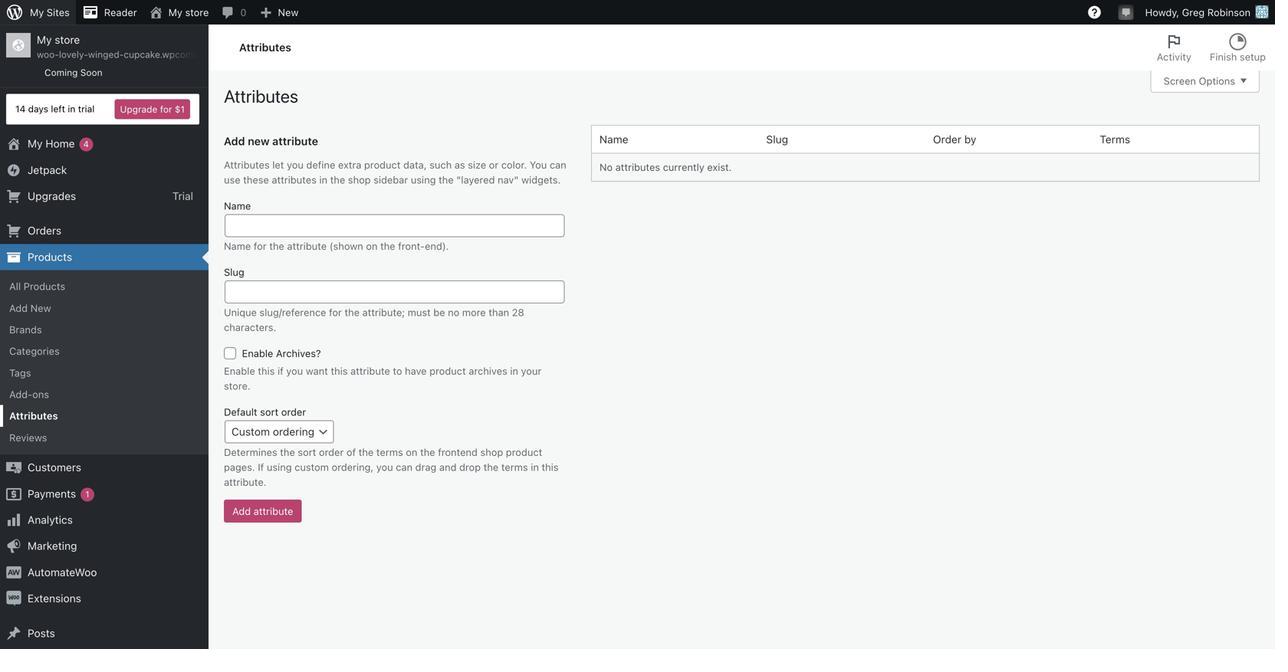 Task type: locate. For each thing, give the bounding box(es) containing it.
0 horizontal spatial for
[[160, 104, 172, 115]]

0 vertical spatial sort
[[260, 406, 279, 418]]

1 horizontal spatial terms
[[501, 462, 528, 473]]

my inside my store woo-lovely-winged-cupcake.wpcomstaging.com coming soon
[[37, 33, 52, 46]]

1 horizontal spatial slug
[[766, 133, 788, 146]]

0 horizontal spatial store
[[55, 33, 80, 46]]

using right if
[[267, 462, 292, 473]]

0 vertical spatial slug
[[766, 133, 788, 146]]

store
[[185, 7, 209, 18], [55, 33, 80, 46]]

add-ons link
[[0, 384, 209, 406]]

you
[[287, 159, 304, 170], [286, 365, 303, 377], [376, 462, 393, 473]]

1 vertical spatial attributes
[[272, 174, 317, 185]]

add inside add attribute button
[[232, 506, 251, 517]]

0 vertical spatial add
[[224, 135, 245, 148]]

attributes inside attributes let you define extra product data, such as size or color. you can use these attributes in the shop sidebar using the "layered nav" widgets.
[[272, 174, 317, 185]]

of
[[347, 447, 356, 458]]

my up woo-
[[37, 33, 52, 46]]

store inside my store woo-lovely-winged-cupcake.wpcomstaging.com coming soon
[[55, 33, 80, 46]]

0 horizontal spatial using
[[267, 462, 292, 473]]

enable down characters.
[[242, 348, 273, 359]]

attribute up let
[[272, 135, 318, 148]]

2 vertical spatial add
[[232, 506, 251, 517]]

name for the attribute (shown on the front-end).
[[224, 240, 449, 252]]

sidebar
[[374, 174, 408, 185]]

in right drop
[[531, 462, 539, 473]]

extensions link
[[0, 586, 209, 612]]

my left sites
[[30, 7, 44, 18]]

you right ordering,
[[376, 462, 393, 473]]

using inside determines the sort order of the terms on the frontend shop product pages. if using custom ordering, you can drag and drop the terms in this attribute.
[[267, 462, 292, 473]]

attributes up new
[[224, 86, 298, 107]]

1 vertical spatial store
[[55, 33, 80, 46]]

attribute inside button
[[254, 506, 293, 517]]

add left new
[[224, 135, 245, 148]]

1 horizontal spatial sort
[[298, 447, 316, 458]]

all products
[[9, 281, 65, 292]]

as
[[455, 159, 465, 170]]

the down such
[[439, 174, 454, 185]]

my
[[30, 7, 44, 18], [168, 7, 182, 18], [37, 33, 52, 46], [28, 137, 43, 150]]

2 horizontal spatial product
[[506, 447, 543, 458]]

in down define
[[319, 174, 328, 185]]

posts
[[28, 627, 55, 640]]

name down use
[[224, 200, 251, 212]]

new
[[278, 7, 299, 18], [30, 302, 51, 314]]

finish
[[1210, 51, 1237, 63]]

0 horizontal spatial shop
[[348, 174, 371, 185]]

1 vertical spatial slug
[[224, 267, 244, 278]]

main menu navigation
[[0, 25, 247, 650]]

the
[[330, 174, 345, 185], [439, 174, 454, 185], [269, 240, 284, 252], [380, 240, 395, 252], [345, 307, 360, 318], [280, 447, 295, 458], [359, 447, 374, 458], [420, 447, 435, 458], [484, 462, 499, 473]]

add inside add new link
[[9, 302, 28, 314]]

order down if
[[281, 406, 306, 418]]

0 vertical spatial for
[[160, 104, 172, 115]]

new right 0
[[278, 7, 299, 18]]

can right "you" at the top of the page
[[550, 159, 567, 170]]

store left 0 link
[[185, 7, 209, 18]]

in left your
[[510, 365, 518, 377]]

0 horizontal spatial product
[[364, 159, 401, 170]]

1 vertical spatial can
[[396, 462, 413, 473]]

0 vertical spatial you
[[287, 159, 304, 170]]

1 vertical spatial you
[[286, 365, 303, 377]]

0 vertical spatial name
[[600, 133, 629, 146]]

my sites link
[[0, 0, 76, 25]]

you right let
[[287, 159, 304, 170]]

0 vertical spatial product
[[364, 159, 401, 170]]

1 vertical spatial for
[[254, 240, 267, 252]]

0 vertical spatial on
[[366, 240, 378, 252]]

enable this if you want this attribute to have product archives in your store.
[[224, 365, 542, 392]]

screen
[[1164, 75, 1196, 87]]

can inside attributes let you define extra product data, such as size or color. you can use these attributes in the shop sidebar using the "layered nav" widgets.
[[550, 159, 567, 170]]

1 vertical spatial order
[[319, 447, 344, 458]]

you inside determines the sort order of the terms on the frontend shop product pages. if using custom ordering, you can drag and drop the terms in this attribute.
[[376, 462, 393, 473]]

product inside attributes let you define extra product data, such as size or color. you can use these attributes in the shop sidebar using the "layered nav" widgets.
[[364, 159, 401, 170]]

4
[[83, 139, 89, 149]]

0 vertical spatial new
[[278, 7, 299, 18]]

attribute left to
[[351, 365, 390, 377]]

by
[[965, 133, 977, 146]]

2 vertical spatial for
[[329, 307, 342, 318]]

add for add new attribute
[[224, 135, 245, 148]]

1 vertical spatial new
[[30, 302, 51, 314]]

1 vertical spatial using
[[267, 462, 292, 473]]

reviews
[[9, 432, 47, 444]]

Slug text field
[[225, 281, 565, 304]]

new inside toolbar navigation
[[278, 7, 299, 18]]

product up the 'sidebar'
[[364, 159, 401, 170]]

you inside attributes let you define extra product data, such as size or color. you can use these attributes in the shop sidebar using the "layered nav" widgets.
[[287, 159, 304, 170]]

1 horizontal spatial new
[[278, 7, 299, 18]]

the right of
[[359, 447, 374, 458]]

using down the data,
[[411, 174, 436, 185]]

28
[[512, 307, 524, 318]]

no attributes currently exist.
[[600, 162, 732, 173]]

store inside toolbar navigation
[[185, 7, 209, 18]]

for left $1
[[160, 104, 172, 115]]

front-
[[398, 240, 425, 252]]

products down orders
[[28, 251, 72, 263]]

enable for enable this if you want this attribute to have product archives in your store.
[[224, 365, 255, 377]]

sort up custom
[[298, 447, 316, 458]]

1 vertical spatial shop
[[480, 447, 503, 458]]

trial
[[78, 104, 95, 114]]

0 horizontal spatial can
[[396, 462, 413, 473]]

0 vertical spatial order
[[281, 406, 306, 418]]

attributes up the these
[[224, 159, 270, 170]]

0 vertical spatial enable
[[242, 348, 273, 359]]

terms right drop
[[501, 462, 528, 473]]

orders
[[28, 224, 61, 237]]

add down all
[[9, 302, 28, 314]]

such
[[430, 159, 452, 170]]

products up add new
[[24, 281, 65, 292]]

your
[[521, 365, 542, 377]]

0 vertical spatial store
[[185, 7, 209, 18]]

define
[[306, 159, 335, 170]]

the up custom
[[280, 447, 295, 458]]

can left drag
[[396, 462, 413, 473]]

automatewoo
[[28, 566, 97, 579]]

for right slug/reference
[[329, 307, 342, 318]]

coming
[[44, 67, 78, 78]]

add down "attribute."
[[232, 506, 251, 517]]

product right "have"
[[430, 365, 466, 377]]

the down the extra
[[330, 174, 345, 185]]

0 vertical spatial can
[[550, 159, 567, 170]]

to
[[393, 365, 402, 377]]

in right left
[[68, 104, 75, 114]]

1 vertical spatial on
[[406, 447, 418, 458]]

name for order by
[[600, 133, 629, 146]]

2 horizontal spatial for
[[329, 307, 342, 318]]

attribute;
[[362, 307, 405, 318]]

for
[[160, 104, 172, 115], [254, 240, 267, 252], [329, 307, 342, 318]]

my up cupcake.wpcomstaging.com
[[168, 7, 182, 18]]

1 horizontal spatial using
[[411, 174, 436, 185]]

product right frontend
[[506, 447, 543, 458]]

my home 4
[[28, 137, 89, 150]]

the up drag
[[420, 447, 435, 458]]

in
[[68, 104, 75, 114], [319, 174, 328, 185], [510, 365, 518, 377], [531, 462, 539, 473]]

upgrade for $1 button
[[115, 99, 190, 119]]

in inside "navigation"
[[68, 104, 75, 114]]

or
[[489, 159, 499, 170]]

categories
[[9, 346, 60, 357]]

1 vertical spatial enable
[[224, 365, 255, 377]]

enable inside enable this if you want this attribute to have product archives in your store.
[[224, 365, 255, 377]]

name
[[600, 133, 629, 146], [224, 200, 251, 212], [224, 240, 251, 252]]

attribute down "attribute."
[[254, 506, 293, 517]]

1 horizontal spatial for
[[254, 240, 267, 252]]

cupcake.wpcomstaging.com
[[124, 49, 247, 60]]

2 vertical spatial product
[[506, 447, 543, 458]]

my for my sites
[[30, 7, 44, 18]]

enable up store.
[[224, 365, 255, 377]]

attributes down add-ons
[[9, 411, 58, 422]]

1 vertical spatial sort
[[298, 447, 316, 458]]

1 vertical spatial name
[[224, 200, 251, 212]]

my left home
[[28, 137, 43, 150]]

0 horizontal spatial attributes
[[272, 174, 317, 185]]

default
[[224, 406, 257, 418]]

for for upgrade
[[160, 104, 172, 115]]

2 vertical spatial you
[[376, 462, 393, 473]]

store up lovely-
[[55, 33, 80, 46]]

ons
[[32, 389, 49, 400]]

1 vertical spatial add
[[9, 302, 28, 314]]

tags link
[[0, 362, 209, 384]]

name up unique
[[224, 240, 251, 252]]

"layered
[[456, 174, 495, 185]]

in inside enable this if you want this attribute to have product archives in your store.
[[510, 365, 518, 377]]

must
[[408, 307, 431, 318]]

you right if
[[286, 365, 303, 377]]

can inside determines the sort order of the terms on the frontend shop product pages. if using custom ordering, you can drag and drop the terms in this attribute.
[[396, 462, 413, 473]]

notification image
[[1120, 5, 1133, 18]]

add-
[[9, 389, 32, 400]]

1 horizontal spatial on
[[406, 447, 418, 458]]

terms
[[376, 447, 403, 458], [501, 462, 528, 473]]

0 horizontal spatial on
[[366, 240, 378, 252]]

my for my home 4
[[28, 137, 43, 150]]

sort right default
[[260, 406, 279, 418]]

0 link
[[215, 0, 253, 25]]

shop up drop
[[480, 447, 503, 458]]

1 horizontal spatial order
[[319, 447, 344, 458]]

payments
[[28, 488, 76, 500]]

products
[[28, 251, 72, 263], [24, 281, 65, 292]]

0 vertical spatial shop
[[348, 174, 371, 185]]

1 vertical spatial product
[[430, 365, 466, 377]]

product
[[364, 159, 401, 170], [430, 365, 466, 377], [506, 447, 543, 458]]

sites
[[47, 7, 70, 18]]

data,
[[403, 159, 427, 170]]

0 horizontal spatial new
[[30, 302, 51, 314]]

1 horizontal spatial product
[[430, 365, 466, 377]]

2 horizontal spatial this
[[542, 462, 559, 473]]

customers
[[28, 461, 81, 474]]

0 horizontal spatial terms
[[376, 447, 403, 458]]

name up no
[[600, 133, 629, 146]]

color.
[[501, 159, 527, 170]]

jetpack
[[28, 164, 67, 176]]

new down the all products
[[30, 302, 51, 314]]

shop down the extra
[[348, 174, 371, 185]]

0 horizontal spatial order
[[281, 406, 306, 418]]

orders link
[[0, 218, 209, 244]]

on right the (shown
[[366, 240, 378, 252]]

for down the these
[[254, 240, 267, 252]]

for inside button
[[160, 104, 172, 115]]

upgrade for $1
[[120, 104, 185, 115]]

attribute
[[272, 135, 318, 148], [287, 240, 327, 252], [351, 365, 390, 377], [254, 506, 293, 517]]

unique
[[224, 307, 257, 318]]

finish setup button
[[1201, 25, 1275, 71]]

my inside "link"
[[30, 7, 44, 18]]

1 horizontal spatial shop
[[480, 447, 503, 458]]

attributes
[[239, 41, 291, 54], [224, 86, 298, 107], [224, 159, 270, 170], [9, 411, 58, 422]]

marketing link
[[0, 534, 209, 560]]

0 vertical spatial using
[[411, 174, 436, 185]]

this
[[258, 365, 275, 377], [331, 365, 348, 377], [542, 462, 559, 473]]

0
[[240, 7, 247, 18]]

1 horizontal spatial can
[[550, 159, 567, 170]]

in inside determines the sort order of the terms on the frontend shop product pages. if using custom ordering, you can drag and drop the terms in this attribute.
[[531, 462, 539, 473]]

attributes right no
[[616, 162, 660, 173]]

0 vertical spatial attributes
[[616, 162, 660, 173]]

order left of
[[319, 447, 344, 458]]

frontend
[[438, 447, 478, 458]]

terms right of
[[376, 447, 403, 458]]

attributes down let
[[272, 174, 317, 185]]

drag
[[415, 462, 437, 473]]

new
[[248, 135, 270, 148]]

1 horizontal spatial store
[[185, 7, 209, 18]]

the left attribute;
[[345, 307, 360, 318]]

on up drag
[[406, 447, 418, 458]]

setup
[[1240, 51, 1266, 63]]

tab list
[[1148, 25, 1275, 71]]



Task type: describe. For each thing, give the bounding box(es) containing it.
posts link
[[0, 621, 209, 647]]

my store link
[[143, 0, 215, 25]]

analytics
[[28, 514, 73, 527]]

1
[[85, 490, 89, 500]]

all products link
[[0, 276, 209, 297]]

analytics link
[[0, 507, 209, 534]]

attribute inside enable this if you want this attribute to have product archives in your store.
[[351, 365, 390, 377]]

upgrade
[[120, 104, 158, 115]]

my sites
[[30, 7, 70, 18]]

name for name for the attribute (shown on the front-end).
[[224, 200, 251, 212]]

exist.
[[707, 162, 732, 173]]

in inside attributes let you define extra product data, such as size or color. you can use these attributes in the shop sidebar using the "layered nav" widgets.
[[319, 174, 328, 185]]

add attribute button
[[224, 500, 302, 523]]

custom
[[295, 462, 329, 473]]

greg
[[1182, 7, 1205, 18]]

enable archives?
[[239, 348, 321, 359]]

extensions
[[28, 593, 81, 605]]

1 vertical spatial terms
[[501, 462, 528, 473]]

all
[[9, 281, 21, 292]]

toolbar navigation
[[0, 0, 1275, 28]]

activity
[[1157, 51, 1192, 63]]

soon
[[80, 67, 102, 78]]

robinson
[[1208, 7, 1251, 18]]

1 horizontal spatial attributes
[[616, 162, 660, 173]]

attribute.
[[224, 477, 267, 488]]

my for my store woo-lovely-winged-cupcake.wpcomstaging.com coming soon
[[37, 33, 52, 46]]

product inside enable this if you want this attribute to have product archives in your store.
[[430, 365, 466, 377]]

add for add attribute
[[232, 506, 251, 517]]

size
[[468, 159, 486, 170]]

lovely-
[[59, 49, 88, 60]]

0 horizontal spatial sort
[[260, 406, 279, 418]]

archives
[[469, 365, 508, 377]]

this inside determines the sort order of the terms on the frontend shop product pages. if using custom ordering, you can drag and drop the terms in this attribute.
[[542, 462, 559, 473]]

new inside main menu "navigation"
[[30, 302, 51, 314]]

add new
[[9, 302, 51, 314]]

on inside determines the sort order of the terms on the frontend shop product pages. if using custom ordering, you can drag and drop the terms in this attribute.
[[406, 447, 418, 458]]

you
[[530, 159, 547, 170]]

brands link
[[0, 319, 209, 341]]

0 horizontal spatial slug
[[224, 267, 244, 278]]

$1
[[175, 104, 185, 115]]

the down name text box
[[380, 240, 395, 252]]

store for my store woo-lovely-winged-cupcake.wpcomstaging.com coming soon
[[55, 33, 80, 46]]

categories link
[[0, 341, 209, 362]]

order inside determines the sort order of the terms on the frontend shop product pages. if using custom ordering, you can drag and drop the terms in this attribute.
[[319, 447, 344, 458]]

attributes down new link
[[239, 41, 291, 54]]

reviews link
[[0, 427, 209, 449]]

attributes inside main menu "navigation"
[[9, 411, 58, 422]]

1 vertical spatial products
[[24, 281, 65, 292]]

2 vertical spatial name
[[224, 240, 251, 252]]

be
[[434, 307, 445, 318]]

default sort order
[[224, 406, 306, 418]]

howdy, greg robinson
[[1146, 7, 1251, 18]]

widgets.
[[522, 174, 561, 185]]

if
[[278, 365, 284, 377]]

reader link
[[76, 0, 143, 25]]

enable for enable archives?
[[242, 348, 273, 359]]

upgrades
[[28, 190, 76, 202]]

0 horizontal spatial this
[[258, 365, 275, 377]]

days
[[28, 104, 48, 114]]

shop inside determines the sort order of the terms on the frontend shop product pages. if using custom ordering, you can drag and drop the terms in this attribute.
[[480, 447, 503, 458]]

unique slug/reference for the attribute; must be no more than 28 characters.
[[224, 307, 524, 333]]

than
[[489, 307, 509, 318]]

add for add new
[[9, 302, 28, 314]]

attributes inside attributes let you define extra product data, such as size or color. you can use these attributes in the shop sidebar using the "layered nav" widgets.
[[224, 159, 270, 170]]

sort inside determines the sort order of the terms on the frontend shop product pages. if using custom ordering, you can drag and drop the terms in this attribute.
[[298, 447, 316, 458]]

these
[[243, 174, 269, 185]]

howdy,
[[1146, 7, 1180, 18]]

payments 1
[[28, 488, 89, 500]]

my for my store
[[168, 7, 182, 18]]

the up slug/reference
[[269, 240, 284, 252]]

for inside 'unique slug/reference for the attribute; must be no more than 28 characters.'
[[329, 307, 342, 318]]

reader
[[104, 7, 137, 18]]

14 days left in trial
[[15, 104, 95, 114]]

no
[[600, 162, 613, 173]]

the right drop
[[484, 462, 499, 473]]

add attribute
[[232, 506, 293, 517]]

attributes let you define extra product data, such as size or color. you can use these attributes in the shop sidebar using the "layered nav" widgets.
[[224, 159, 567, 185]]

order by
[[933, 133, 977, 146]]

Name text field
[[225, 214, 565, 237]]

add new link
[[0, 297, 209, 319]]

determines the sort order of the terms on the frontend shop product pages. if using custom ordering, you can drag and drop the terms in this attribute.
[[224, 447, 559, 488]]

home
[[45, 137, 75, 150]]

using inside attributes let you define extra product data, such as size or color. you can use these attributes in the shop sidebar using the "layered nav" widgets.
[[411, 174, 436, 185]]

0 vertical spatial products
[[28, 251, 72, 263]]

1 horizontal spatial this
[[331, 365, 348, 377]]

and
[[439, 462, 457, 473]]

archives?
[[276, 348, 321, 359]]

screen options button
[[1151, 70, 1260, 93]]

terms
[[1100, 133, 1131, 146]]

extra
[[338, 159, 362, 170]]

brands
[[9, 324, 42, 336]]

customers link
[[0, 455, 209, 481]]

add new attribute
[[224, 135, 318, 148]]

end).
[[425, 240, 449, 252]]

more
[[462, 307, 486, 318]]

new link
[[253, 0, 305, 25]]

finish setup
[[1210, 51, 1266, 63]]

(shown
[[330, 240, 363, 252]]

nav"
[[498, 174, 519, 185]]

let
[[272, 159, 284, 170]]

you inside enable this if you want this attribute to have product archives in your store.
[[286, 365, 303, 377]]

product inside determines the sort order of the terms on the frontend shop product pages. if using custom ordering, you can drag and drop the terms in this attribute.
[[506, 447, 543, 458]]

tags
[[9, 367, 31, 379]]

ordering,
[[332, 462, 374, 473]]

the inside 'unique slug/reference for the attribute; must be no more than 28 characters.'
[[345, 307, 360, 318]]

attribute left the (shown
[[287, 240, 327, 252]]

shop inside attributes let you define extra product data, such as size or color. you can use these attributes in the shop sidebar using the "layered nav" widgets.
[[348, 174, 371, 185]]

Enable Archives? checkbox
[[224, 347, 236, 360]]

add-ons
[[9, 389, 49, 400]]

for for name
[[254, 240, 267, 252]]

tab list containing activity
[[1148, 25, 1275, 71]]

order
[[933, 133, 962, 146]]

woo-
[[37, 49, 59, 60]]

store for my store
[[185, 7, 209, 18]]

jetpack link
[[0, 157, 209, 183]]

0 vertical spatial terms
[[376, 447, 403, 458]]



Task type: vqa. For each thing, say whether or not it's contained in the screenshot.
for inside the Unique slug/reference for the attribute; must be no more than 28 characters.
yes



